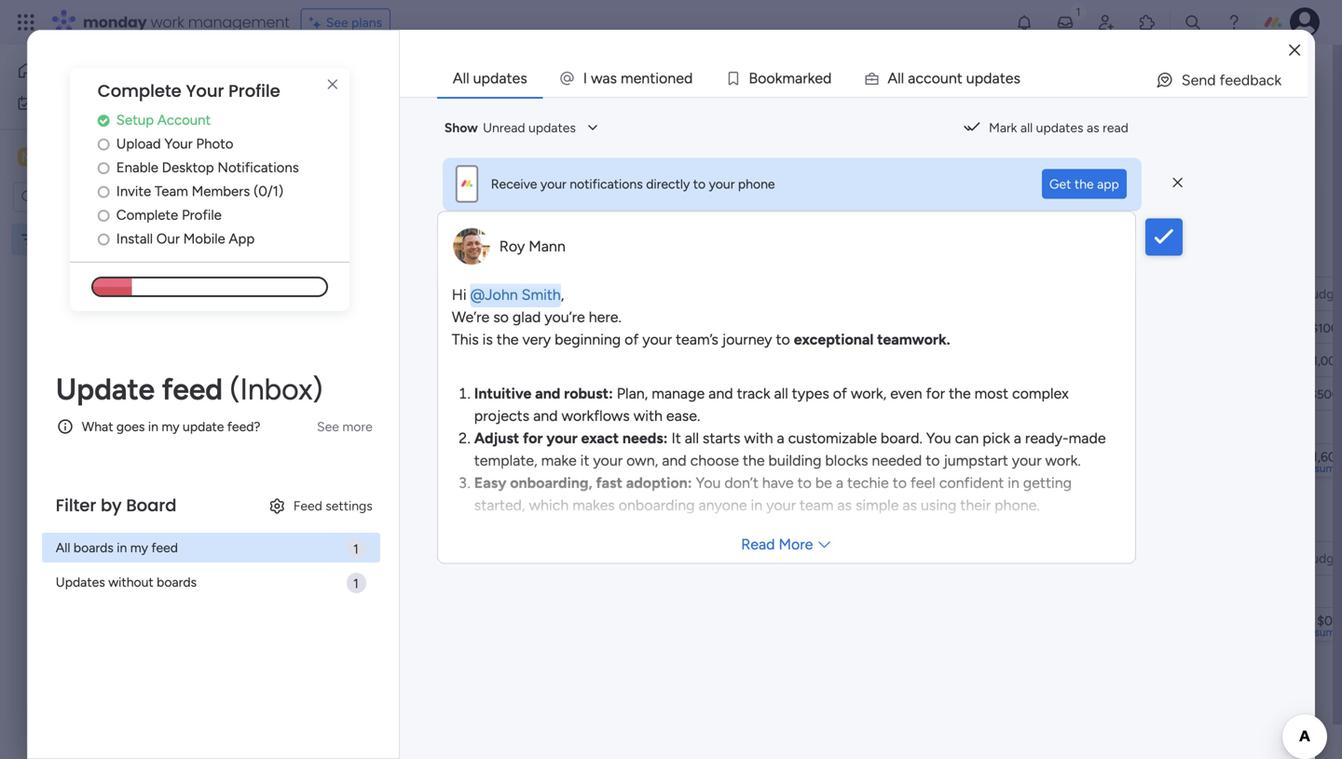 Task type: vqa. For each thing, say whether or not it's contained in the screenshot.
the leftmost the k
yes



Task type: describe. For each thing, give the bounding box(es) containing it.
see for see plans
[[326, 14, 348, 30]]

month for this month
[[359, 246, 416, 270]]

the inside it all starts with a customizable board. you can pick a ready-made template, make it your own, and choose the building blocks needed to jumpstart your work.
[[743, 452, 765, 470]]

0 vertical spatial it
[[837, 320, 845, 336]]

techie
[[847, 475, 889, 492]]

simple
[[856, 497, 899, 515]]

notifications image
[[1015, 13, 1034, 32]]

install our mobile app link
[[98, 229, 349, 250]]

our
[[156, 231, 180, 247]]

m for a
[[783, 69, 795, 87]]

circle o image for enable
[[98, 161, 110, 175]]

2 c from the left
[[924, 69, 932, 87]]

4 o from the left
[[932, 69, 941, 87]]

to left be
[[798, 475, 812, 492]]

1 o from the left
[[659, 69, 668, 87]]

This month field
[[316, 246, 421, 270]]

main for main table
[[311, 138, 339, 153]]

makes
[[573, 497, 615, 515]]

v2 overdue deadline image
[[875, 319, 890, 337]]

a up the project
[[795, 69, 803, 87]]

your up fast
[[593, 452, 623, 470]]

column information image
[[844, 551, 859, 566]]

2 s from the left
[[1014, 69, 1021, 87]]

which
[[529, 497, 569, 515]]

sum for $1,600
[[1315, 462, 1336, 475]]

apps image
[[1138, 13, 1157, 32]]

kanban
[[401, 138, 445, 153]]

in up updates without boards
[[117, 540, 127, 556]]

the inside button
[[1075, 176, 1094, 192]]

it inside it all starts with a customizable board. you can pick a ready-made template, make it your own, and choose the building blocks needed to jumpstart your work.
[[580, 452, 590, 470]]

even
[[891, 385, 923, 403]]

work for monday
[[151, 12, 184, 33]]

0 horizontal spatial profile
[[182, 207, 222, 224]]

make
[[541, 452, 577, 470]]

team
[[155, 183, 188, 200]]

all updates link
[[438, 61, 542, 96]]

is
[[483, 331, 493, 349]]

here.
[[589, 309, 622, 326]]

my first board list box
[[0, 220, 238, 507]]

feed?
[[227, 419, 261, 435]]

management
[[188, 12, 290, 33]]

new project
[[290, 187, 363, 203]]

3 e from the left
[[815, 69, 823, 87]]

getting
[[1023, 475, 1072, 492]]

goes
[[116, 419, 145, 435]]

invite / 1
[[1210, 72, 1260, 88]]

feed
[[293, 498, 322, 514]]

b o o k m a r k e d
[[749, 69, 832, 87]]

(0/1)
[[254, 183, 284, 200]]

priority
[[1043, 551, 1085, 567]]

owner
[[678, 551, 717, 567]]

3 n from the left
[[949, 69, 957, 87]]

your left phone
[[709, 176, 735, 192]]

board inside my first board list box
[[91, 232, 125, 248]]

phone
[[738, 176, 775, 192]]

due date
[[907, 551, 960, 567]]

all for starts
[[685, 430, 699, 447]]

owners,
[[495, 104, 540, 120]]

project up so
[[465, 286, 507, 302]]

invite for invite team members (0/1)
[[116, 183, 151, 200]]

filter for filter by board
[[56, 494, 96, 518]]

filter for filter
[[616, 187, 645, 203]]

2 e from the left
[[676, 69, 684, 87]]

mann
[[529, 238, 566, 255]]

circle o image for invite
[[98, 185, 110, 199]]

Search field
[[433, 182, 489, 208]]

get
[[1050, 176, 1072, 192]]

smith
[[522, 286, 561, 304]]

nov 18
[[917, 387, 955, 402]]

have
[[762, 475, 794, 492]]

w
[[591, 69, 603, 87]]

@john
[[470, 286, 518, 304]]

the inside the plan, manage and track all types of work, even for the most complex projects and workflows with ease.
[[949, 385, 971, 403]]

hidden columns image
[[751, 186, 781, 204]]

onboarding
[[619, 497, 695, 515]]

Status field
[[783, 549, 830, 569]]

show unread updates
[[445, 120, 576, 136]]

updates inside "link"
[[473, 69, 527, 87]]

sum for $0
[[1315, 626, 1336, 640]]

invite / 1 button
[[1176, 65, 1268, 95]]

invite members image
[[1097, 13, 1116, 32]]

all updates
[[453, 69, 527, 87]]

2 n from the left
[[668, 69, 676, 87]]

help image
[[1225, 13, 1244, 32]]

your down 'ready-'
[[1012, 452, 1042, 470]]

1 c from the left
[[916, 69, 924, 87]]

plan,
[[617, 385, 648, 403]]

and down intuitive and robust:
[[533, 407, 558, 425]]

$0
[[1317, 613, 1333, 629]]

in down don't
[[751, 497, 763, 515]]

made
[[1069, 430, 1106, 447]]

i w a s m e n t i o n e d
[[583, 69, 693, 87]]

what goes in my update feed?
[[82, 419, 261, 435]]

project left 2
[[352, 353, 395, 369]]

1 l from the left
[[898, 69, 901, 87]]

receive
[[491, 176, 537, 192]]

send feedback button
[[1148, 65, 1290, 95]]

with inside it all starts with a customizable board. you can pick a ready-made template, make it your own, and choose the building blocks needed to jumpstart your work.
[[744, 430, 773, 447]]

see plans
[[326, 14, 382, 30]]

1 image
[[1070, 1, 1087, 22]]

circle o image for install
[[98, 232, 110, 246]]

teamwork.
[[877, 331, 951, 349]]

on
[[819, 320, 834, 336]]

account
[[157, 112, 211, 128]]

filter by board
[[56, 494, 177, 518]]

project inside button
[[320, 187, 363, 203]]

timelines
[[565, 104, 617, 120]]

monday
[[83, 12, 147, 33]]

dapulse x slim image
[[1173, 175, 1183, 192]]

desktop
[[162, 159, 214, 176]]

0 vertical spatial feed
[[162, 371, 223, 407]]

and left keep
[[621, 104, 642, 120]]

and right manage
[[709, 385, 733, 403]]

don't
[[725, 475, 759, 492]]

a inside "you don't have to be a techie to feel confident in getting started, which makes onboarding anyone in your team as simple as using their phone."
[[836, 475, 844, 492]]

as inside button
[[1087, 120, 1100, 136]]

project up project 2 at the left of page
[[352, 320, 395, 336]]

a right a
[[908, 69, 916, 87]]

you inside "you don't have to be a techie to feel confident in getting started, which makes onboarding anyone in your team as simple as using their phone."
[[696, 475, 721, 492]]

get the app button
[[1042, 169, 1127, 199]]

dapulse x slim image
[[321, 74, 344, 96]]

1 vertical spatial feed
[[151, 540, 178, 556]]

date
[[934, 551, 960, 567]]

of inside the plan, manage and track all types of work, even for the most complex projects and workflows with ease.
[[833, 385, 847, 403]]

arrow down image
[[652, 184, 674, 206]]

search everything image
[[1184, 13, 1203, 32]]

work for my
[[62, 95, 91, 111]]

m
[[21, 149, 33, 165]]

send
[[1182, 71, 1216, 89]]

more for see more
[[876, 103, 906, 119]]

to inside "hi @john smith , we're so glad you're here. this is the very beginning of your team's journey to exceptional teamwork."
[[776, 331, 790, 349]]

assign
[[453, 104, 492, 120]]

circle o image for upload
[[98, 137, 110, 151]]

1 k from the left
[[775, 69, 783, 87]]

to inside it all starts with a customizable board. you can pick a ready-made template, make it your own, and choose the building blocks needed to jumpstart your work.
[[926, 452, 940, 470]]

of right type
[[389, 104, 401, 120]]

a right p
[[992, 69, 1000, 87]]

2 o from the left
[[758, 69, 767, 87]]

your inside "you don't have to be a techie to feel confident in getting started, which makes onboarding anyone in your team as simple as using their phone."
[[766, 497, 796, 515]]

2 u from the left
[[967, 69, 975, 87]]

$100
[[1312, 321, 1339, 336]]

status
[[788, 551, 825, 567]]

upload
[[116, 135, 161, 152]]

manage
[[285, 104, 332, 120]]

0 vertical spatial profile
[[228, 79, 280, 103]]

0 horizontal spatial boards
[[74, 540, 114, 556]]

started,
[[474, 497, 525, 515]]

i
[[656, 69, 659, 87]]

receive your notifications directly to your phone
[[491, 176, 775, 192]]

2 d from the left
[[823, 69, 832, 87]]

new
[[346, 683, 371, 699]]

my for feed
[[130, 540, 148, 556]]

project 1
[[352, 320, 403, 336]]

to down needed
[[893, 475, 907, 492]]

read more button
[[438, 526, 1135, 564]]

person button
[[499, 180, 580, 210]]

my inside list box
[[44, 232, 62, 248]]

new
[[290, 187, 317, 203]]

see more
[[850, 103, 906, 119]]

journey
[[722, 331, 772, 349]]

in right "goes"
[[148, 419, 158, 435]]

all for all updates
[[453, 69, 470, 87]]

your for photo
[[164, 135, 193, 152]]

feel
[[911, 475, 936, 492]]

update
[[56, 371, 155, 407]]

setup
[[116, 112, 154, 128]]

monday work management
[[83, 12, 290, 33]]

my inside button
[[41, 95, 59, 111]]

budget for first budget field from the bottom
[[1304, 551, 1342, 567]]

circle o image for complete
[[98, 209, 110, 223]]

my first board inside my first board list box
[[44, 232, 125, 248]]

your up "make"
[[547, 430, 578, 447]]

photo
[[196, 135, 234, 152]]

manage
[[652, 385, 705, 403]]

intuitive and robust:
[[474, 385, 613, 403]]

roy
[[500, 238, 525, 255]]

(inbox)
[[230, 371, 323, 407]]

next month
[[321, 511, 419, 535]]

the inside "hi @john smith , we're so glad you're here. this is the very beginning of your team's journey to exceptional teamwork."
[[497, 331, 519, 349]]

1 n from the left
[[642, 69, 650, 87]]

and inside it all starts with a customizable board. you can pick a ready-made template, make it your own, and choose the building blocks needed to jumpstart your work.
[[662, 452, 687, 470]]



Task type: locate. For each thing, give the bounding box(es) containing it.
to up feel
[[926, 452, 940, 470]]

2 m from the left
[[783, 69, 795, 87]]

d right i
[[684, 69, 693, 87]]

project left 3
[[352, 387, 395, 403]]

my for update
[[162, 419, 180, 435]]

circle o image inside invite team members (0/1) link
[[98, 185, 110, 199]]

0 horizontal spatial this
[[321, 246, 355, 270]]

show board description image
[[497, 71, 519, 89]]

and
[[621, 104, 642, 120], [535, 385, 561, 403], [709, 385, 733, 403], [533, 407, 558, 425], [662, 452, 687, 470]]

n left p
[[949, 69, 957, 87]]

updates for mark
[[1036, 120, 1084, 136]]

0 horizontal spatial as
[[838, 497, 852, 515]]

group
[[374, 683, 408, 699]]

0 vertical spatial invite
[[1210, 72, 1243, 88]]

1 vertical spatial first
[[65, 232, 88, 248]]

0 horizontal spatial my first board
[[44, 232, 125, 248]]

budget field up '$0'
[[1299, 549, 1342, 569]]

with inside the plan, manage and track all types of work, even for the most complex projects and workflows with ease.
[[634, 407, 663, 425]]

1 budget from the top
[[1304, 286, 1342, 302]]

1 inside button
[[1254, 72, 1260, 88]]

circle o image inside 'install our mobile app' link
[[98, 232, 110, 246]]

nov left 18
[[917, 387, 940, 402]]

1 e from the left
[[634, 69, 642, 87]]

s
[[610, 69, 617, 87], [1014, 69, 1021, 87]]

t left p
[[957, 69, 963, 87]]

for inside the plan, manage and track all types of work, even for the most complex projects and workflows with ease.
[[926, 385, 945, 403]]

all
[[453, 69, 470, 87], [56, 540, 70, 556]]

1 nov from the top
[[918, 321, 940, 336]]

complete
[[98, 79, 182, 103], [116, 207, 178, 224]]

Priority field
[[1039, 549, 1090, 569]]

circle o image inside upload your photo 'link'
[[98, 137, 110, 151]]

0 horizontal spatial more
[[779, 536, 813, 554]]

project down started,
[[465, 551, 507, 566]]

main
[[311, 138, 339, 153], [43, 148, 76, 166]]

filter left by
[[56, 494, 96, 518]]

all for updates
[[1021, 120, 1033, 136]]

1 horizontal spatial updates
[[529, 120, 576, 136]]

0 horizontal spatial invite
[[116, 183, 151, 200]]

circle o image down the check circle icon
[[98, 137, 110, 151]]

this inside "hi @john smith , we're so glad you're here. this is the very beginning of your team's journey to exceptional teamwork."
[[452, 331, 479, 349]]

adjust for your exact needs:
[[474, 430, 668, 447]]

tab list containing all updates
[[437, 60, 1308, 97]]

filter button
[[586, 180, 674, 210]]

medium
[[1041, 386, 1088, 402]]

can
[[955, 430, 979, 447]]

0 horizontal spatial updates
[[473, 69, 527, 87]]

0 horizontal spatial first
[[65, 232, 88, 248]]

nov for nov 18
[[917, 387, 940, 402]]

1 vertical spatial more
[[779, 536, 813, 554]]

first up type
[[333, 59, 387, 101]]

stands.
[[839, 104, 880, 120]]

0 horizontal spatial it
[[580, 452, 590, 470]]

1 horizontal spatial profile
[[228, 79, 280, 103]]

0 horizontal spatial t
[[650, 69, 656, 87]]

and left robust:
[[535, 385, 561, 403]]

all inside it all starts with a customizable board. you can pick a ready-made template, make it your own, and choose the building blocks needed to jumpstart your work.
[[685, 430, 699, 447]]

0 horizontal spatial s
[[610, 69, 617, 87]]

complete for complete profile
[[116, 207, 178, 224]]

more for read more
[[779, 536, 813, 554]]

updates for show
[[529, 120, 576, 136]]

1 vertical spatial this
[[452, 331, 479, 349]]

s right w
[[610, 69, 617, 87]]

0 horizontal spatial board
[[91, 232, 125, 248]]

1 vertical spatial with
[[744, 430, 773, 447]]

board up project.
[[395, 59, 484, 101]]

2 circle o image from the top
[[98, 209, 110, 223]]

0 vertical spatial month
[[359, 246, 416, 270]]

1 vertical spatial budget field
[[1299, 549, 1342, 569]]

1 horizontal spatial s
[[1014, 69, 1021, 87]]

o left p
[[932, 69, 941, 87]]

main left table
[[311, 138, 339, 153]]

first
[[333, 59, 387, 101], [65, 232, 88, 248]]

0 vertical spatial circle o image
[[98, 137, 110, 151]]

1 horizontal spatial this
[[452, 331, 479, 349]]

workflows
[[562, 407, 630, 425]]

work down home
[[62, 95, 91, 111]]

Next month field
[[316, 511, 424, 535]]

0 horizontal spatial for
[[523, 430, 543, 447]]

all up updates
[[56, 540, 70, 556]]

u right a
[[967, 69, 975, 87]]

mark all updates as read
[[989, 120, 1129, 136]]

0 vertical spatial for
[[926, 385, 945, 403]]

d for a l l a c c o u n t u p d a t e s
[[984, 69, 992, 87]]

my up without
[[130, 540, 148, 556]]

nov for nov 16
[[918, 321, 940, 336]]

1 horizontal spatial m
[[783, 69, 795, 87]]

circle o image inside complete profile link
[[98, 209, 110, 223]]

close image
[[1289, 44, 1301, 57]]

nov
[[918, 321, 940, 336], [917, 387, 940, 402]]

1 horizontal spatial all
[[774, 385, 788, 403]]

check circle image
[[98, 114, 110, 128]]

4 e from the left
[[1006, 69, 1014, 87]]

complete for complete your profile
[[98, 79, 182, 103]]

more inside button
[[779, 536, 813, 554]]

select product image
[[17, 13, 35, 32]]

d for i w a s m e n t i o n e d
[[684, 69, 693, 87]]

my first board up type
[[283, 59, 484, 101]]

my work
[[41, 95, 91, 111]]

more down a
[[876, 103, 906, 119]]

work inside button
[[62, 95, 91, 111]]

1 budget field from the top
[[1299, 284, 1342, 304]]

a l l a c c o u n t u p d a t e s
[[888, 69, 1021, 87]]

0 horizontal spatial n
[[642, 69, 650, 87]]

workspace selection element
[[18, 146, 156, 168]]

see plans button
[[301, 8, 391, 36]]

filter left "arrow down" image
[[616, 187, 645, 203]]

2 horizontal spatial updates
[[1036, 120, 1084, 136]]

1 horizontal spatial u
[[967, 69, 975, 87]]

2 l from the left
[[901, 69, 905, 87]]

inbox image
[[1056, 13, 1075, 32]]

1 horizontal spatial with
[[744, 430, 773, 447]]

1 vertical spatial it
[[580, 452, 590, 470]]

of left where at the right of the page
[[709, 104, 722, 120]]

n
[[642, 69, 650, 87], [668, 69, 676, 87], [949, 69, 957, 87]]

0 horizontal spatial k
[[775, 69, 783, 87]]

1 vertical spatial my
[[130, 540, 148, 556]]

0 vertical spatial my first board
[[283, 59, 484, 101]]

circle o image down "main workspace"
[[98, 185, 110, 199]]

complete profile link
[[98, 205, 349, 226]]

so
[[493, 309, 509, 326]]

m left i
[[621, 69, 634, 87]]

more right read
[[779, 536, 813, 554]]

type
[[359, 104, 385, 120]]

nov left 16
[[918, 321, 940, 336]]

using
[[921, 497, 957, 515]]

0 horizontal spatial with
[[634, 407, 663, 425]]

all for all boards in my feed
[[56, 540, 70, 556]]

board down search in workspace field
[[91, 232, 125, 248]]

1 vertical spatial you
[[696, 475, 721, 492]]

upload your photo link
[[98, 134, 349, 155]]

2 circle o image from the top
[[98, 185, 110, 199]]

the right is
[[497, 331, 519, 349]]

1 horizontal spatial board
[[395, 59, 484, 101]]

you're
[[545, 309, 585, 326]]

option
[[0, 223, 238, 227]]

all right mark
[[1021, 120, 1033, 136]]

1 s from the left
[[610, 69, 617, 87]]

2 vertical spatial all
[[685, 430, 699, 447]]

boards right without
[[157, 575, 197, 590]]

2 horizontal spatial as
[[1087, 120, 1100, 136]]

2 budget field from the top
[[1299, 549, 1342, 569]]

work right monday
[[151, 12, 184, 33]]

filter inside filter popup button
[[616, 187, 645, 203]]

board.
[[881, 430, 923, 447]]

directly
[[646, 176, 690, 192]]

first inside list box
[[65, 232, 88, 248]]

1 horizontal spatial n
[[668, 69, 676, 87]]

all boards in my feed
[[56, 540, 178, 556]]

boards up updates
[[74, 540, 114, 556]]

main inside button
[[311, 138, 339, 153]]

1 vertical spatial complete
[[116, 207, 178, 224]]

2 budget from the top
[[1304, 551, 1342, 567]]

main table button
[[282, 131, 387, 160]]

2 nov from the top
[[917, 387, 940, 402]]

we're
[[452, 309, 490, 326]]

feed down board
[[151, 540, 178, 556]]

workspace image
[[18, 147, 36, 167]]

3 t from the left
[[1000, 69, 1006, 87]]

1 horizontal spatial track
[[737, 385, 771, 403]]

d up mark
[[984, 69, 992, 87]]

project.
[[404, 104, 449, 120]]

0 horizontal spatial you
[[696, 475, 721, 492]]

see right the project
[[850, 103, 873, 119]]

n left i
[[642, 69, 650, 87]]

main for main workspace
[[43, 148, 76, 166]]

work,
[[851, 385, 887, 403]]

2 sum from the top
[[1315, 626, 1336, 640]]

your inside 'link'
[[164, 135, 193, 152]]

0 vertical spatial first
[[333, 59, 387, 101]]

my up manage at the top of the page
[[283, 59, 326, 101]]

without
[[108, 575, 154, 590]]

as down feel
[[903, 497, 917, 515]]

main inside the 'workspace selection' element
[[43, 148, 76, 166]]

feedback
[[1220, 71, 1282, 89]]

notifications
[[218, 159, 299, 176]]

0 vertical spatial complete
[[98, 79, 182, 103]]

2 t from the left
[[957, 69, 963, 87]]

your for profile
[[186, 79, 224, 103]]

1 sum from the top
[[1315, 462, 1336, 475]]

0 vertical spatial work
[[151, 12, 184, 33]]

0 horizontal spatial filter
[[56, 494, 96, 518]]

a up building
[[777, 430, 785, 447]]

see for see more
[[317, 419, 339, 435]]

budget
[[1304, 286, 1342, 302], [1304, 551, 1342, 567]]

0 vertical spatial your
[[186, 79, 224, 103]]

profile
[[228, 79, 280, 103], [182, 207, 222, 224]]

18
[[943, 387, 955, 402]]

for right even
[[926, 385, 945, 403]]

1 d from the left
[[684, 69, 693, 87]]

m for e
[[621, 69, 634, 87]]

0 horizontal spatial my
[[130, 540, 148, 556]]

ease.
[[666, 407, 700, 425]]

1 vertical spatial month
[[363, 511, 419, 535]]

mobile
[[183, 231, 225, 247]]

1 vertical spatial boards
[[157, 575, 197, 590]]

0 vertical spatial filter
[[616, 187, 645, 203]]

1 vertical spatial work
[[62, 95, 91, 111]]

Due date field
[[903, 549, 965, 569]]

Owner field
[[674, 549, 722, 569]]

your right where at the right of the page
[[764, 104, 790, 120]]

0 vertical spatial budget field
[[1299, 284, 1342, 304]]

main workspace
[[43, 148, 153, 166]]

see for see more
[[850, 103, 873, 119]]

add
[[319, 683, 343, 699]]

circle o image left 'install'
[[98, 232, 110, 246]]

0 vertical spatial more
[[876, 103, 906, 119]]

your inside "hi @john smith , we're so glad you're here. this is the very beginning of your team's journey to exceptional teamwork."
[[643, 331, 672, 349]]

feed
[[162, 371, 223, 407], [151, 540, 178, 556]]

of inside "hi @john smith , we're so glad you're here. this is the very beginning of your team's journey to exceptional teamwork."
[[625, 331, 639, 349]]

budget field up the $100
[[1299, 284, 1342, 304]]

the
[[1075, 176, 1094, 192], [497, 331, 519, 349], [949, 385, 971, 403], [743, 452, 765, 470]]

with up the needs:
[[634, 407, 663, 425]]

0 vertical spatial you
[[926, 430, 952, 447]]

you inside it all starts with a customizable board. you can pick a ready-made template, make it your own, and choose the building blocks needed to jumpstart your work.
[[926, 430, 952, 447]]

1 vertical spatial for
[[523, 430, 543, 447]]

0 vertical spatial all
[[1021, 120, 1033, 136]]

1 horizontal spatial k
[[808, 69, 815, 87]]

0 vertical spatial with
[[634, 407, 663, 425]]

1 vertical spatial circle o image
[[98, 209, 110, 223]]

invite team members (0/1) link
[[98, 181, 349, 202]]

my down home
[[41, 95, 59, 111]]

track left the stuck
[[737, 385, 771, 403]]

0 vertical spatial my
[[162, 419, 180, 435]]

all inside "link"
[[453, 69, 470, 87]]

1 horizontal spatial my first board
[[283, 59, 484, 101]]

send feedback
[[1182, 71, 1282, 89]]

invite inside button
[[1210, 72, 1243, 88]]

your left the team's
[[643, 331, 672, 349]]

month up project 1
[[359, 246, 416, 270]]

your up setup account link
[[186, 79, 224, 103]]

2
[[398, 353, 405, 369]]

month for next month
[[363, 511, 419, 535]]

sum inside $1,600 sum
[[1315, 462, 1336, 475]]

1 t from the left
[[650, 69, 656, 87]]

team
[[800, 497, 834, 515]]

1 horizontal spatial filter
[[616, 187, 645, 203]]

see left plans
[[326, 14, 348, 30]]

Search in workspace field
[[39, 186, 156, 208]]

1 vertical spatial see
[[850, 103, 873, 119]]

upload your photo
[[116, 135, 234, 152]]

a right pick on the bottom right of page
[[1014, 430, 1022, 447]]

Budget field
[[1299, 284, 1342, 304], [1299, 549, 1342, 569]]

circle o image up search in workspace field
[[98, 161, 110, 175]]

m
[[621, 69, 634, 87], [783, 69, 795, 87]]

0 vertical spatial circle o image
[[98, 161, 110, 175]]

with down the plan, manage and track all types of work, even for the most complex projects and workflows with ease.
[[744, 430, 773, 447]]

see left more
[[317, 419, 339, 435]]

1 vertical spatial budget
[[1304, 551, 1342, 567]]

track right keep
[[677, 104, 706, 120]]

it right on
[[837, 320, 845, 336]]

e right r
[[815, 69, 823, 87]]

and down it
[[662, 452, 687, 470]]

month right next
[[363, 511, 419, 535]]

this inside field
[[321, 246, 355, 270]]

1 horizontal spatial t
[[957, 69, 963, 87]]

1 horizontal spatial first
[[333, 59, 387, 101]]

1 vertical spatial circle o image
[[98, 185, 110, 199]]

robust:
[[564, 385, 613, 403]]

sort
[[709, 187, 734, 203]]

workspace
[[79, 148, 153, 166]]

a right i at top left
[[603, 69, 610, 87]]

any
[[335, 104, 356, 120]]

t up keep
[[650, 69, 656, 87]]

you left can
[[926, 430, 952, 447]]

1 vertical spatial your
[[164, 135, 193, 152]]

a right be
[[836, 475, 844, 492]]

2 vertical spatial see
[[317, 419, 339, 435]]

in up "phone."
[[1008, 475, 1020, 492]]

circle o image inside enable desktop notifications link
[[98, 161, 110, 175]]

add new group
[[319, 683, 408, 699]]

setup account
[[116, 112, 211, 128]]

this down new project button
[[321, 246, 355, 270]]

k right b
[[775, 69, 783, 87]]

of right beginning
[[625, 331, 639, 349]]

2 k from the left
[[808, 69, 815, 87]]

1 horizontal spatial more
[[876, 103, 906, 119]]

more
[[343, 419, 373, 435]]

0 vertical spatial all
[[453, 69, 470, 87]]

main table
[[311, 138, 373, 153]]

a
[[888, 69, 898, 87]]

0 horizontal spatial all
[[56, 540, 70, 556]]

nov 16
[[918, 321, 955, 336]]

blocks
[[825, 452, 868, 470]]

budget for first budget field
[[1304, 286, 1342, 302]]

1 vertical spatial sum
[[1315, 626, 1336, 640]]

1 circle o image from the top
[[98, 161, 110, 175]]

0 vertical spatial see
[[326, 14, 348, 30]]

1 m from the left
[[621, 69, 634, 87]]

updates inside button
[[1036, 120, 1084, 136]]

3 circle o image from the top
[[98, 232, 110, 246]]

to right journey
[[776, 331, 790, 349]]

roy mann
[[500, 238, 566, 255]]

due
[[907, 551, 931, 567]]

e left i
[[634, 69, 642, 87]]

track inside the plan, manage and track all types of work, even for the most complex projects and workflows with ease.
[[737, 385, 771, 403]]

boards
[[74, 540, 114, 556], [157, 575, 197, 590]]

exact
[[581, 430, 619, 447]]

circle o image
[[98, 137, 110, 151], [98, 185, 110, 199], [98, 232, 110, 246]]

projects
[[474, 407, 530, 425]]

table
[[343, 138, 373, 153]]

1 vertical spatial track
[[737, 385, 771, 403]]

john smith image
[[1290, 7, 1320, 37]]

you don't have to be a techie to feel confident in getting started, which makes onboarding anyone in your team as simple as using their phone.
[[474, 475, 1072, 515]]

0 vertical spatial sum
[[1315, 462, 1336, 475]]

1 u from the left
[[941, 69, 949, 87]]

all left the stuck
[[774, 385, 788, 403]]

hi @john smith , we're so glad you're here. this is the very beginning of your team's journey to exceptional teamwork.
[[452, 286, 951, 349]]

2 horizontal spatial d
[[984, 69, 992, 87]]

to left sort
[[693, 176, 706, 192]]

invite left the /
[[1210, 72, 1243, 88]]

3 d from the left
[[984, 69, 992, 87]]

feed up update at the bottom left of page
[[162, 371, 223, 407]]

this left is
[[452, 331, 479, 349]]

project right new at the left top of page
[[320, 187, 363, 203]]

l
[[898, 69, 901, 87], [901, 69, 905, 87]]

your down have
[[766, 497, 796, 515]]

the up don't
[[743, 452, 765, 470]]

1 vertical spatial profile
[[182, 207, 222, 224]]

all inside button
[[1021, 120, 1033, 136]]

0 vertical spatial boards
[[74, 540, 114, 556]]

types
[[792, 385, 830, 403]]

1 vertical spatial all
[[774, 385, 788, 403]]

2 vertical spatial circle o image
[[98, 232, 110, 246]]

board activity image
[[1137, 69, 1160, 91]]

0 vertical spatial this
[[321, 246, 355, 270]]

0 vertical spatial board
[[395, 59, 484, 101]]

My first board field
[[279, 59, 488, 101]]

1 horizontal spatial for
[[926, 385, 945, 403]]

this
[[321, 246, 355, 270], [452, 331, 479, 349]]

working on it
[[767, 320, 845, 336]]

k
[[775, 69, 783, 87], [808, 69, 815, 87]]

1 vertical spatial nov
[[917, 387, 940, 402]]

settings
[[326, 498, 373, 514]]

invite down enable
[[116, 183, 151, 200]]

1 horizontal spatial as
[[903, 497, 917, 515]]

tab list
[[437, 60, 1308, 97]]

0 vertical spatial track
[[677, 104, 706, 120]]

the left most
[[949, 385, 971, 403]]

circle o image
[[98, 161, 110, 175], [98, 209, 110, 223]]

1
[[1254, 72, 1260, 88], [398, 320, 403, 336], [353, 541, 359, 557], [353, 576, 359, 592]]

all
[[1021, 120, 1033, 136], [774, 385, 788, 403], [685, 430, 699, 447]]

1 horizontal spatial work
[[151, 12, 184, 33]]

more
[[876, 103, 906, 119], [779, 536, 813, 554]]

project
[[320, 187, 363, 203], [465, 286, 507, 302], [352, 320, 395, 336], [352, 353, 395, 369], [352, 387, 395, 403], [465, 551, 507, 566]]

e right p
[[1006, 69, 1014, 87]]

work.
[[1046, 452, 1081, 470]]

invite for invite / 1
[[1210, 72, 1243, 88]]

0 horizontal spatial track
[[677, 104, 706, 120]]

it up easy onboarding, fast adoption:
[[580, 452, 590, 470]]

your right receive in the top of the page
[[541, 176, 567, 192]]

3 o from the left
[[767, 69, 775, 87]]

d right r
[[823, 69, 832, 87]]

l right a
[[901, 69, 905, 87]]

my first board down search in workspace field
[[44, 232, 125, 248]]

0 vertical spatial budget
[[1304, 286, 1342, 302]]

update feed (inbox)
[[56, 371, 323, 407]]

complete profile
[[116, 207, 222, 224]]

all inside the plan, manage and track all types of work, even for the most complex projects and workflows with ease.
[[774, 385, 788, 403]]

1 horizontal spatial my
[[162, 419, 180, 435]]

column information image
[[973, 551, 988, 566]]

m left r
[[783, 69, 795, 87]]

profile up setup account link
[[228, 79, 280, 103]]

complete up setup
[[98, 79, 182, 103]]

o up where at the right of the page
[[758, 69, 767, 87]]

1 circle o image from the top
[[98, 137, 110, 151]]



